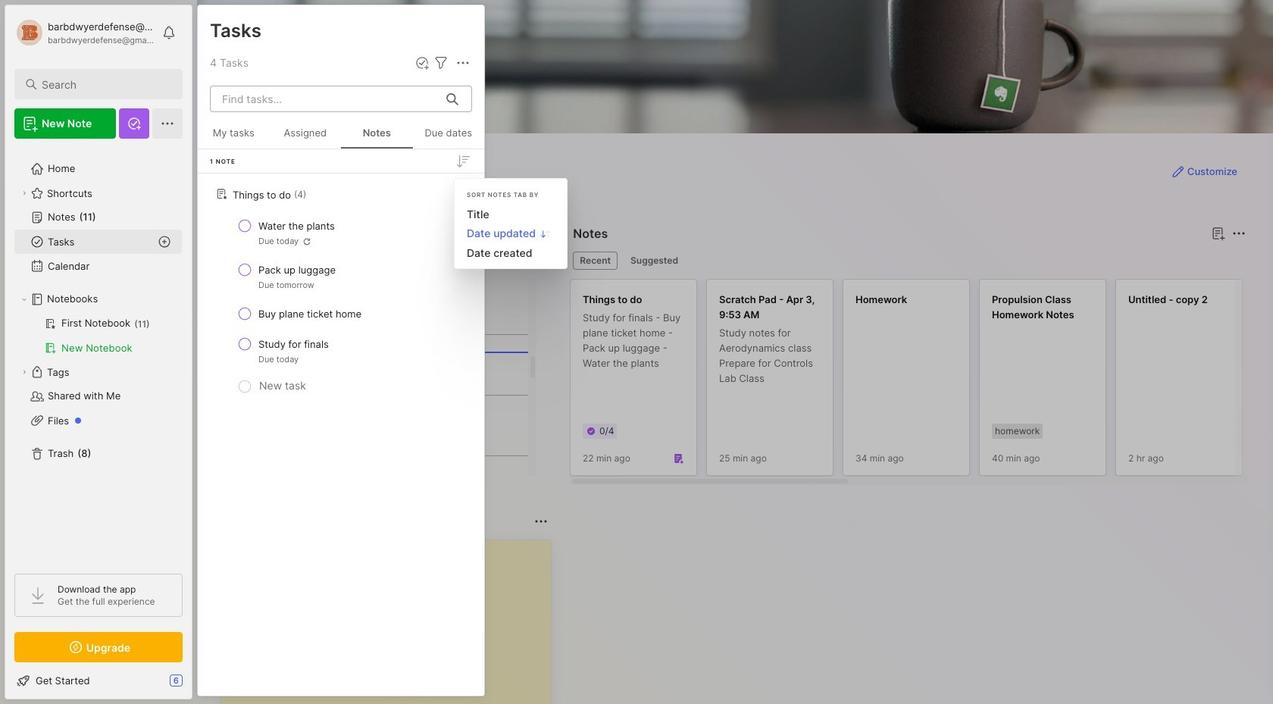 Task type: vqa. For each thing, say whether or not it's contained in the screenshot.
MORE ACTIONS Field to the left
no



Task type: locate. For each thing, give the bounding box(es) containing it.
expand notebooks image
[[20, 295, 29, 304]]

expand tags image
[[20, 368, 29, 377]]

main element
[[0, 0, 197, 704]]

row
[[204, 212, 478, 253], [204, 256, 478, 297], [204, 300, 478, 328], [204, 331, 478, 372]]

1 horizontal spatial tab
[[624, 252, 685, 270]]

study for finals 4 cell
[[259, 337, 329, 352]]

row group
[[198, 180, 484, 397], [570, 279, 1274, 485]]

None search field
[[42, 75, 169, 93]]

row up study for finals 4 cell at the top of the page
[[204, 300, 478, 328]]

tab
[[573, 252, 618, 270], [624, 252, 685, 270]]

group inside "main" element
[[14, 312, 182, 360]]

1 horizontal spatial row group
[[570, 279, 1274, 485]]

0 horizontal spatial row group
[[198, 180, 484, 397]]

Account field
[[14, 17, 155, 48]]

tree
[[5, 148, 192, 560]]

filter tasks image
[[432, 54, 450, 72]]

row up pack up luggage 2 cell
[[204, 212, 478, 253]]

0 horizontal spatial tab
[[573, 252, 618, 270]]

tree inside "main" element
[[5, 148, 192, 560]]

group
[[14, 312, 182, 360]]

2 tab from the left
[[624, 252, 685, 270]]

Find tasks… text field
[[213, 86, 437, 111]]

tab list
[[573, 252, 1244, 270]]

pack up luggage 2 cell
[[259, 262, 336, 277]]

Start writing… text field
[[234, 541, 551, 704]]

More actions and view options field
[[450, 54, 472, 72]]

row down buy plane ticket home 3 cell
[[204, 331, 478, 372]]

buy plane ticket home 3 cell
[[259, 306, 362, 321]]

row up buy plane ticket home 3 cell
[[204, 256, 478, 297]]



Task type: describe. For each thing, give the bounding box(es) containing it.
Help and Learning task checklist field
[[5, 669, 192, 693]]

1 tab from the left
[[573, 252, 618, 270]]

water the plants 1 cell
[[259, 218, 335, 234]]

new task image
[[415, 55, 430, 71]]

none search field inside "main" element
[[42, 75, 169, 93]]

2 row from the top
[[204, 256, 478, 297]]

more actions and view options image
[[454, 54, 472, 72]]

Filter tasks field
[[432, 54, 450, 72]]

Sort options field
[[454, 152, 472, 170]]

3 row from the top
[[204, 300, 478, 328]]

dropdown list menu
[[455, 204, 567, 262]]

1 row from the top
[[204, 212, 478, 253]]

Search text field
[[42, 77, 169, 92]]

4 row from the top
[[204, 331, 478, 372]]

click to collapse image
[[191, 676, 203, 694]]



